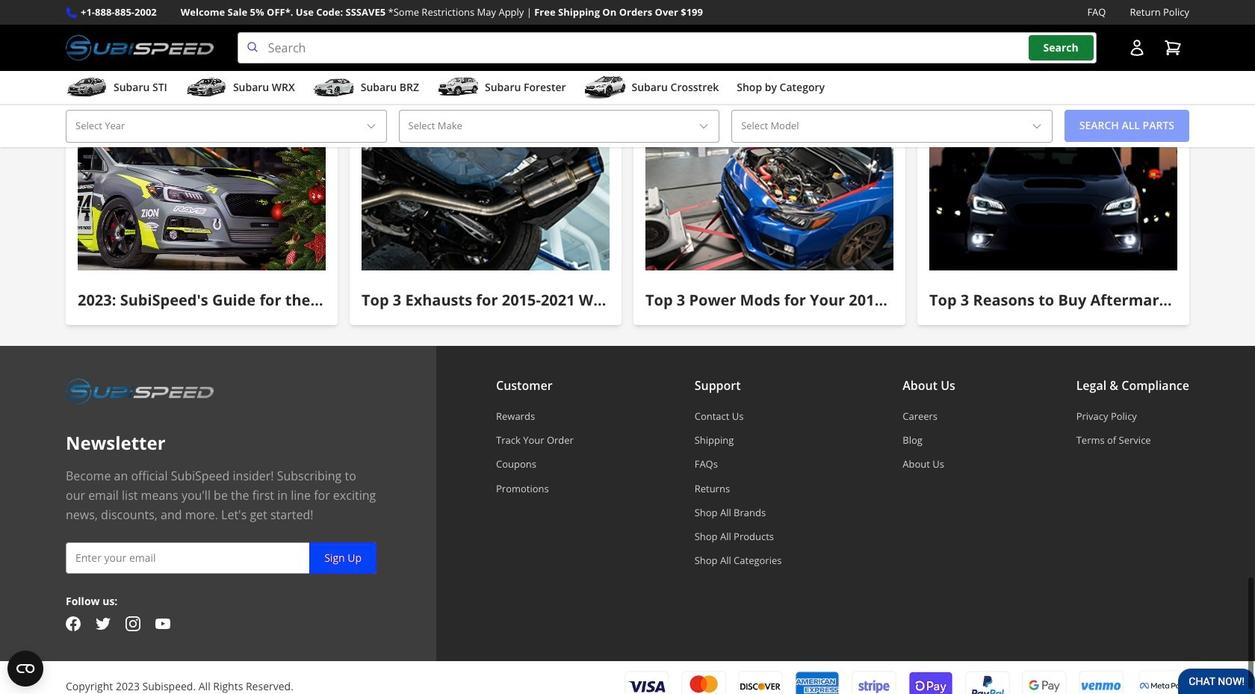 Task type: locate. For each thing, give the bounding box(es) containing it.
instagram logo image
[[126, 617, 140, 632]]

1 vertical spatial subispeed logo image
[[66, 376, 213, 407]]

subispeed logo image
[[66, 32, 213, 64], [66, 376, 213, 407]]

wrx/sti exhaust image
[[362, 127, 610, 271]]

wrx/sti interior image
[[78, 127, 326, 271]]

googlepay image
[[1022, 670, 1067, 694]]

wrx/sti aftermarket light image
[[929, 127, 1177, 271]]

amex image
[[795, 671, 840, 694]]

shoppay image
[[908, 670, 953, 694]]

0 vertical spatial subispeed logo image
[[66, 32, 213, 64]]

a subaru forester thumbnail image image
[[437, 76, 479, 99]]

select make image
[[698, 120, 710, 132]]

button image
[[1128, 39, 1146, 57]]

wrx/sti engine bay image
[[645, 127, 893, 271]]

Select Year button
[[66, 110, 387, 142]]

youtube logo image
[[155, 617, 170, 632]]

visa image
[[625, 671, 669, 694]]

open widget image
[[7, 651, 43, 687]]

stripe image
[[852, 671, 896, 694]]



Task type: vqa. For each thing, say whether or not it's contained in the screenshot.
"Subispeed logo" to the bottom
yes



Task type: describe. For each thing, give the bounding box(es) containing it.
Select Model button
[[731, 110, 1052, 142]]

mastercard image
[[681, 671, 726, 694]]

select year image
[[365, 120, 377, 132]]

1 subispeed logo image from the top
[[66, 32, 213, 64]]

a subaru brz thumbnail image image
[[313, 76, 355, 99]]

select model image
[[1031, 120, 1043, 132]]

search input field
[[237, 32, 1097, 64]]

metapay image
[[1140, 683, 1185, 691]]

discover image
[[738, 671, 783, 694]]

facebook logo image
[[66, 617, 81, 632]]

a subaru wrx thumbnail image image
[[185, 76, 227, 99]]

twitter logo image
[[96, 617, 111, 632]]

a subaru crosstrek thumbnail image image
[[584, 76, 626, 99]]

Enter your email text field
[[66, 542, 377, 574]]

paypal image
[[965, 670, 1010, 694]]

2 subispeed logo image from the top
[[66, 376, 213, 407]]

venmo image
[[1079, 670, 1124, 694]]

a subaru sti thumbnail image image
[[66, 76, 108, 99]]

Select Make button
[[399, 110, 720, 142]]



